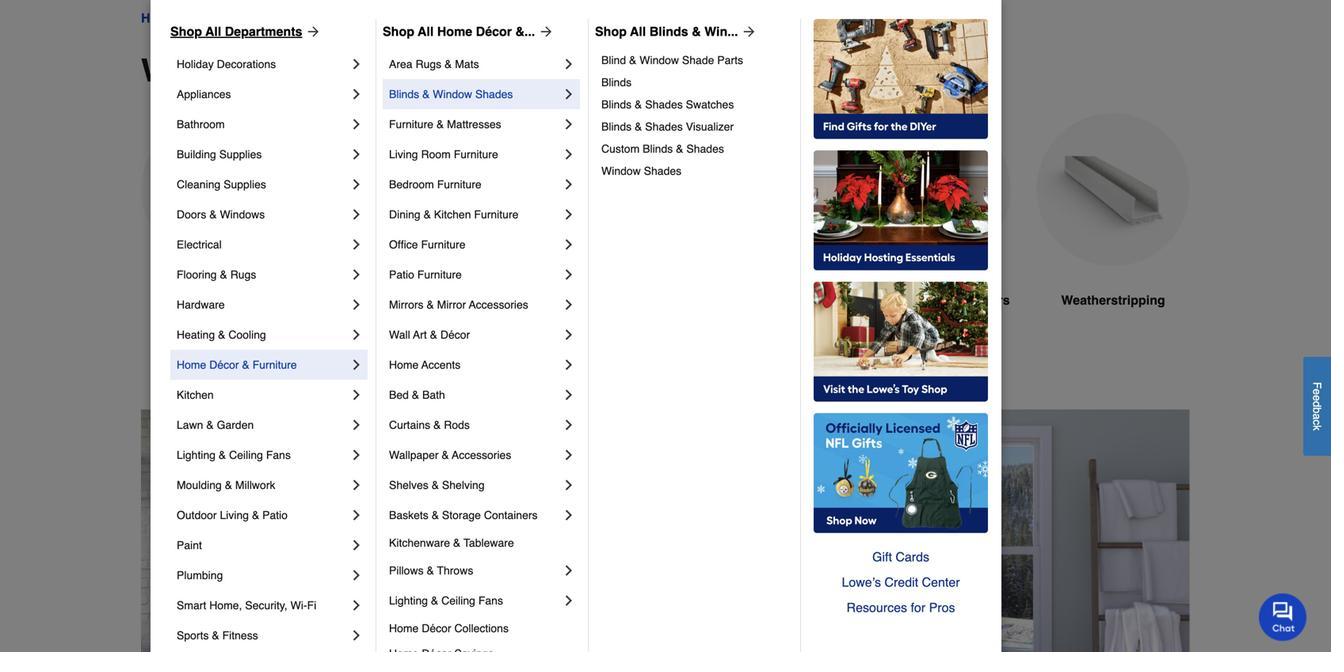 Task type: vqa. For each thing, say whether or not it's contained in the screenshot.
the leftmost Hanging
no



Task type: locate. For each thing, give the bounding box(es) containing it.
1 shop from the left
[[170, 24, 202, 39]]

departments
[[225, 24, 302, 39]]

furniture up kitchen "link"
[[253, 359, 297, 372]]

0 horizontal spatial kitchen
[[177, 389, 214, 402]]

2 horizontal spatial shop
[[595, 24, 627, 39]]

office furniture link
[[389, 230, 561, 260]]

0 horizontal spatial fans
[[266, 449, 291, 462]]

home décor & furniture link
[[177, 350, 349, 380]]

holiday decorations
[[177, 58, 276, 71]]

1 vertical spatial lighting & ceiling fans link
[[389, 586, 561, 616]]

& right the bed
[[412, 389, 419, 402]]

all up area rugs & mats
[[418, 24, 434, 39]]

holiday hosting essentials. image
[[814, 151, 988, 271]]

furniture & mattresses
[[389, 118, 501, 131]]

0 vertical spatial fans
[[266, 449, 291, 462]]

ceiling up home décor collections
[[441, 595, 475, 608]]

supplies for cleaning supplies
[[224, 178, 266, 191]]

0 horizontal spatial lighting
[[177, 449, 216, 462]]

living down moulding & millwork
[[220, 509, 249, 522]]

living room furniture
[[389, 148, 498, 161]]

0 horizontal spatial all
[[205, 24, 221, 39]]

lighting & ceiling fans down 'garden'
[[177, 449, 291, 462]]

all inside shop all departments 'link'
[[205, 24, 221, 39]]

shop for shop all departments
[[170, 24, 202, 39]]

0 horizontal spatial lighting & ceiling fans
[[177, 449, 291, 462]]

& left openers
[[946, 293, 955, 308]]

1 horizontal spatial all
[[418, 24, 434, 39]]

bathroom
[[177, 118, 225, 131]]

2 arrow right image from the left
[[738, 24, 757, 40]]

& right shelves
[[432, 479, 439, 492]]

a blue chamberlain garage door opener with two white light panels. image
[[857, 113, 1011, 266]]

throws
[[437, 565, 473, 578]]

e up d
[[1311, 389, 1324, 395]]

credit
[[885, 576, 918, 590]]

cleaning
[[177, 178, 220, 191]]

window down custom
[[601, 165, 641, 177]]

find gifts for the diyer. image
[[814, 19, 988, 139]]

chevron right image for blinds & window shades
[[561, 86, 577, 102]]

chevron right image for bed & bath
[[561, 387, 577, 403]]

1 arrow right image from the left
[[535, 24, 554, 40]]

f
[[1311, 382, 1324, 389]]

0 vertical spatial lighting & ceiling fans
[[177, 449, 291, 462]]

furniture up the mirror
[[417, 269, 462, 281]]

resources
[[847, 601, 907, 616]]

& inside windows & doors link
[[245, 11, 254, 25]]

1 vertical spatial living
[[220, 509, 249, 522]]

doors down cleaning
[[177, 208, 206, 221]]

patio furniture link
[[389, 260, 561, 290]]

for
[[911, 601, 926, 616]]

shades
[[475, 88, 513, 101], [645, 98, 683, 111], [645, 120, 683, 133], [686, 143, 724, 155], [644, 165, 682, 177]]

blinds inside "link"
[[643, 143, 673, 155]]

home for home décor collections
[[389, 623, 419, 635]]

1 horizontal spatial kitchen
[[434, 208, 471, 221]]

wallpaper
[[389, 449, 439, 462]]

furniture & mattresses link
[[389, 109, 561, 139]]

blinds for blinds & shades visualizer
[[601, 120, 632, 133]]

& right 'pillows'
[[427, 565, 434, 578]]

2 shop from the left
[[383, 24, 414, 39]]

accessories down curtains & rods link
[[452, 449, 511, 462]]

rugs
[[416, 58, 441, 71], [230, 269, 256, 281]]

shop up area
[[383, 24, 414, 39]]

ceiling up millwork
[[229, 449, 263, 462]]

garage doors & openers link
[[857, 113, 1011, 348]]

plumbing link
[[177, 561, 349, 591]]

décor down heating & cooling
[[209, 359, 239, 372]]

all inside shop all blinds & win... link
[[630, 24, 646, 39]]

& inside 'outdoor living & patio' link
[[252, 509, 259, 522]]

exterior
[[174, 293, 222, 308]]

1 vertical spatial fans
[[478, 595, 503, 608]]

décor inside wall art & décor link
[[440, 329, 470, 342]]

shades inside "link"
[[686, 143, 724, 155]]

kitchen up the lawn
[[177, 389, 214, 402]]

chevron right image for outdoor living & patio
[[349, 508, 364, 524]]

3 all from the left
[[630, 24, 646, 39]]

living up the bedroom
[[389, 148, 418, 161]]

smart home, security, wi-fi link
[[177, 591, 349, 621]]

chevron right image for furniture & mattresses
[[561, 116, 577, 132]]

lighting & ceiling fans link up the collections
[[389, 586, 561, 616]]

0 horizontal spatial ceiling
[[229, 449, 263, 462]]

& inside wall art & décor link
[[430, 329, 437, 342]]

0 horizontal spatial rugs
[[230, 269, 256, 281]]

window
[[640, 54, 679, 67], [433, 88, 472, 101], [601, 165, 641, 177]]

tableware
[[464, 537, 514, 550]]

& down arrow right icon
[[289, 52, 312, 89]]

chevron right image for wall art & décor
[[561, 327, 577, 343]]

moulding & millwork
[[177, 479, 275, 492]]

& left the mirror
[[427, 299, 434, 311]]

arrow right image inside shop all blinds & win... link
[[738, 24, 757, 40]]

furniture down dining & kitchen furniture
[[421, 238, 465, 251]]

& left mats
[[445, 58, 452, 71]]

shades down visualizer
[[686, 143, 724, 155]]

1 horizontal spatial lighting & ceiling fans link
[[389, 586, 561, 616]]

shades up blinds & shades visualizer
[[645, 98, 683, 111]]

& up custom
[[635, 120, 642, 133]]

shades up furniture & mattresses link
[[475, 88, 513, 101]]

1 horizontal spatial patio
[[389, 269, 414, 281]]

1 horizontal spatial living
[[389, 148, 418, 161]]

all up the blind & window shade parts
[[630, 24, 646, 39]]

doors inside doors & windows link
[[177, 208, 206, 221]]

chevron right image for appliances
[[349, 86, 364, 102]]

& left storage
[[432, 509, 439, 522]]

shelves
[[389, 479, 429, 492]]

2 all from the left
[[418, 24, 434, 39]]

supplies
[[219, 148, 262, 161], [224, 178, 266, 191]]

openers
[[958, 293, 1010, 308]]

doors right garage
[[906, 293, 942, 308]]

windows & doors down the departments
[[141, 52, 412, 89]]

& right blind
[[629, 54, 637, 67]]

chevron right image for living room furniture
[[561, 147, 577, 162]]

plumbing
[[177, 570, 223, 582]]

windows & doors link
[[190, 9, 291, 28]]

décor down the mirrors & mirror accessories
[[440, 329, 470, 342]]

& inside wallpaper & accessories "link"
[[442, 449, 449, 462]]

building supplies link
[[177, 139, 349, 170]]

living room furniture link
[[389, 139, 561, 170]]

& inside blinds & shades swatches link
[[635, 98, 642, 111]]

lighting & ceiling fans
[[177, 449, 291, 462], [389, 595, 503, 608]]

doors inside the exterior doors link
[[225, 293, 262, 308]]

heating & cooling
[[177, 329, 266, 342]]

0 horizontal spatial living
[[220, 509, 249, 522]]

electrical
[[177, 238, 222, 251]]

visit the lowe's toy shop. image
[[814, 282, 988, 403]]

all up holiday decorations
[[205, 24, 221, 39]]

1 vertical spatial lighting
[[389, 595, 428, 608]]

b
[[1311, 408, 1324, 414]]

arrow right image inside shop all home décor &... link
[[535, 24, 554, 40]]

1 vertical spatial lighting & ceiling fans
[[389, 595, 503, 608]]

&
[[245, 11, 254, 25], [692, 24, 701, 39], [289, 52, 312, 89], [629, 54, 637, 67], [445, 58, 452, 71], [422, 88, 430, 101], [635, 98, 642, 111], [437, 118, 444, 131], [635, 120, 642, 133], [676, 143, 683, 155], [209, 208, 217, 221], [424, 208, 431, 221], [220, 269, 227, 281], [946, 293, 955, 308], [427, 299, 434, 311], [218, 329, 225, 342], [430, 329, 437, 342], [242, 359, 249, 372], [412, 389, 419, 402], [206, 419, 214, 432], [433, 419, 441, 432], [219, 449, 226, 462], [442, 449, 449, 462], [225, 479, 232, 492], [432, 479, 439, 492], [252, 509, 259, 522], [432, 509, 439, 522], [453, 537, 461, 550], [427, 565, 434, 578], [431, 595, 438, 608], [212, 630, 219, 643]]

& down area rugs & mats
[[422, 88, 430, 101]]

& left win...
[[692, 24, 701, 39]]

chevron right image for home accents
[[561, 357, 577, 373]]

interior
[[355, 293, 399, 308]]

visualizer
[[686, 120, 734, 133]]

fans down lawn & garden link
[[266, 449, 291, 462]]

0 horizontal spatial patio
[[262, 509, 288, 522]]

1 vertical spatial accessories
[[452, 449, 511, 462]]

flooring & rugs
[[177, 269, 256, 281]]

patio
[[389, 269, 414, 281], [262, 509, 288, 522]]

office
[[389, 238, 418, 251]]

room
[[421, 148, 451, 161]]

windows & doors
[[190, 11, 291, 25], [141, 52, 412, 89]]

0 vertical spatial lighting & ceiling fans link
[[177, 441, 349, 471]]

baskets
[[389, 509, 429, 522]]

blinds for blinds & shades swatches
[[601, 98, 632, 111]]

windows & doors up the decorations
[[190, 11, 291, 25]]

cooling
[[228, 329, 266, 342]]

shop up blind
[[595, 24, 627, 39]]

arrow right image up parts
[[738, 24, 757, 40]]

all inside shop all home décor &... link
[[418, 24, 434, 39]]

cleaning supplies
[[177, 178, 266, 191]]

shop up holiday
[[170, 24, 202, 39]]

supplies up cleaning supplies
[[219, 148, 262, 161]]

arrow right image for shop all home décor &...
[[535, 24, 554, 40]]

& down millwork
[[252, 509, 259, 522]]

blinds & window shades link
[[389, 79, 561, 109]]

lighting & ceiling fans for lighting & ceiling fans chevron right icon lighting & ceiling fans link
[[177, 449, 291, 462]]

1 horizontal spatial lighting & ceiling fans
[[389, 595, 503, 608]]

custom blinds & shades
[[601, 143, 724, 155]]

& inside area rugs & mats link
[[445, 58, 452, 71]]

center
[[922, 576, 960, 590]]

chevron right image for lawn & garden
[[349, 418, 364, 433]]

& up throws at the bottom of the page
[[453, 537, 461, 550]]

décor left '&...'
[[476, 24, 512, 39]]

chevron right image
[[349, 86, 364, 102], [349, 147, 364, 162], [561, 147, 577, 162], [349, 177, 364, 193], [349, 207, 364, 223], [349, 237, 364, 253], [349, 267, 364, 283], [561, 297, 577, 313], [349, 327, 364, 343], [349, 357, 364, 373], [561, 448, 577, 464], [349, 508, 364, 524], [561, 563, 577, 579], [561, 593, 577, 609], [349, 598, 364, 614]]

& inside blinds & shades visualizer link
[[635, 120, 642, 133]]

win...
[[704, 24, 738, 39]]

custom blinds & shades link
[[601, 138, 789, 160]]

lighting down 'pillows'
[[389, 595, 428, 608]]

kitchenware & tableware
[[389, 537, 514, 550]]

supplies down building supplies link
[[224, 178, 266, 191]]

arrow right image up area rugs & mats link
[[535, 24, 554, 40]]

heating & cooling link
[[177, 320, 349, 350]]

0 vertical spatial living
[[389, 148, 418, 161]]

chevron right image for bathroom
[[349, 116, 364, 132]]

doors down patio furniture
[[402, 293, 439, 308]]

chevron right image for wallpaper & accessories
[[561, 448, 577, 464]]

& up exterior doors
[[220, 269, 227, 281]]

& down cooling
[[242, 359, 249, 372]]

fans up home décor collections link
[[478, 595, 503, 608]]

& up shelves & shelving on the bottom of page
[[442, 449, 449, 462]]

officially licensed n f l gifts. shop now. image
[[814, 414, 988, 534]]

1 vertical spatial rugs
[[230, 269, 256, 281]]

& up the decorations
[[245, 11, 254, 25]]

lighting & ceiling fans link up millwork
[[177, 441, 349, 471]]

window up furniture & mattresses
[[433, 88, 472, 101]]

blind & window shade parts
[[601, 54, 743, 67]]

arrow right image
[[535, 24, 554, 40], [738, 24, 757, 40]]

1 horizontal spatial ceiling
[[441, 595, 475, 608]]

chevron right image for bedroom furniture
[[561, 177, 577, 193]]

0 vertical spatial supplies
[[219, 148, 262, 161]]

all for departments
[[205, 24, 221, 39]]

doors down flooring & rugs link
[[225, 293, 262, 308]]

1 vertical spatial ceiling
[[441, 595, 475, 608]]

chevron right image for sports & fitness
[[349, 628, 364, 644]]

home décor & furniture
[[177, 359, 297, 372]]

0 vertical spatial window
[[640, 54, 679, 67]]

2 horizontal spatial all
[[630, 24, 646, 39]]

& inside bed & bath link
[[412, 389, 419, 402]]

kitchen down bedroom furniture
[[434, 208, 471, 221]]

holiday decorations link
[[177, 49, 349, 79]]

1 vertical spatial window
[[433, 88, 472, 101]]

1 vertical spatial supplies
[[224, 178, 266, 191]]

smart home, security, wi-fi
[[177, 600, 316, 612]]

0 horizontal spatial shop
[[170, 24, 202, 39]]

mirror
[[437, 299, 466, 311]]

& right sports
[[212, 630, 219, 643]]

& inside the shelves & shelving link
[[432, 479, 439, 492]]

& right the lawn
[[206, 419, 214, 432]]

& up living room furniture
[[437, 118, 444, 131]]

1 all from the left
[[205, 24, 221, 39]]

accessories up wall art & décor link
[[469, 299, 528, 311]]

blinds & shades visualizer
[[601, 120, 734, 133]]

0 horizontal spatial lighting & ceiling fans link
[[177, 441, 349, 471]]

patio down moulding & millwork link
[[262, 509, 288, 522]]

shade
[[682, 54, 714, 67]]

lawn & garden
[[177, 419, 254, 432]]

doors inside garage doors & openers link
[[906, 293, 942, 308]]

& down cleaning supplies
[[209, 208, 217, 221]]

chevron right image for lighting & ceiling fans
[[561, 593, 577, 609]]

& up blinds & shades visualizer
[[635, 98, 642, 111]]

3 shop from the left
[[595, 24, 627, 39]]

lighting up moulding at the left bottom of the page
[[177, 449, 216, 462]]

blind
[[601, 54, 626, 67]]

window for shade
[[640, 54, 679, 67]]

patio up interior doors
[[389, 269, 414, 281]]

electrical link
[[177, 230, 349, 260]]

décor inside shop all home décor &... link
[[476, 24, 512, 39]]

& inside kitchenware & tableware link
[[453, 537, 461, 550]]

0 vertical spatial rugs
[[416, 58, 441, 71]]

chevron right image for pillows & throws
[[561, 563, 577, 579]]

chevron right image for baskets & storage containers
[[561, 508, 577, 524]]

fans for lighting & ceiling fans chevron right icon
[[266, 449, 291, 462]]

1 horizontal spatial fans
[[478, 595, 503, 608]]

chevron right image
[[349, 56, 364, 72], [561, 56, 577, 72], [561, 86, 577, 102], [349, 116, 364, 132], [561, 116, 577, 132], [561, 177, 577, 193], [561, 207, 577, 223], [561, 237, 577, 253], [561, 267, 577, 283], [349, 297, 364, 313], [561, 327, 577, 343], [561, 357, 577, 373], [349, 387, 364, 403], [561, 387, 577, 403], [349, 418, 364, 433], [561, 418, 577, 433], [349, 448, 364, 464], [349, 478, 364, 494], [561, 478, 577, 494], [561, 508, 577, 524], [349, 538, 364, 554], [349, 568, 364, 584], [349, 628, 364, 644]]

wall art & décor
[[389, 329, 470, 342]]

window shades
[[601, 165, 682, 177]]

décor left the collections
[[422, 623, 451, 635]]

fans for chevron right image associated with lighting & ceiling fans
[[478, 595, 503, 608]]

accessories
[[469, 299, 528, 311], [452, 449, 511, 462]]

doors left arrow right icon
[[257, 11, 291, 25]]

& down blinds & shades visualizer
[[676, 143, 683, 155]]

lighting & ceiling fans up home décor collections
[[389, 595, 503, 608]]

0 vertical spatial ceiling
[[229, 449, 263, 462]]

1 horizontal spatial arrow right image
[[738, 24, 757, 40]]

pillows & throws
[[389, 565, 473, 578]]

& left rods
[[433, 419, 441, 432]]

1 horizontal spatial shop
[[383, 24, 414, 39]]

chevron right image for plumbing
[[349, 568, 364, 584]]

window down shop all blinds & win...
[[640, 54, 679, 67]]

& right dining
[[424, 208, 431, 221]]

rugs up hardware link
[[230, 269, 256, 281]]

0 vertical spatial kitchen
[[434, 208, 471, 221]]

shop for shop all home décor &...
[[383, 24, 414, 39]]

chevron right image for flooring & rugs
[[349, 267, 364, 283]]

shop all blinds & win...
[[595, 24, 738, 39]]

&...
[[515, 24, 535, 39]]

& left cooling
[[218, 329, 225, 342]]

e up the b at the bottom of page
[[1311, 395, 1324, 401]]

kitchen inside "link"
[[177, 389, 214, 402]]

& right art on the left of the page
[[430, 329, 437, 342]]

& inside pillows & throws link
[[427, 565, 434, 578]]

chevron right image for holiday decorations
[[349, 56, 364, 72]]

& left millwork
[[225, 479, 232, 492]]

blinds for blinds
[[601, 76, 632, 89]]

shop
[[170, 24, 202, 39], [383, 24, 414, 39], [595, 24, 627, 39]]

rugs right area
[[416, 58, 441, 71]]

& inside dining & kitchen furniture link
[[424, 208, 431, 221]]

shop inside 'link'
[[170, 24, 202, 39]]

all
[[205, 24, 221, 39], [418, 24, 434, 39], [630, 24, 646, 39]]

0 horizontal spatial arrow right image
[[535, 24, 554, 40]]

& inside doors & windows link
[[209, 208, 217, 221]]

1 vertical spatial kitchen
[[177, 389, 214, 402]]

gift cards
[[872, 550, 929, 565]]



Task type: describe. For each thing, give the bounding box(es) containing it.
chevron right image for electrical
[[349, 237, 364, 253]]

wall
[[389, 329, 410, 342]]

storage
[[442, 509, 481, 522]]

1 vertical spatial windows & doors
[[141, 52, 412, 89]]

shop all departments link
[[170, 22, 321, 41]]

chevron right image for dining & kitchen furniture
[[561, 207, 577, 223]]

custom
[[601, 143, 640, 155]]

cleaning supplies link
[[177, 170, 349, 200]]

& up moulding & millwork
[[219, 449, 226, 462]]

& inside shop all blinds & win... link
[[692, 24, 701, 39]]

chevron right image for smart home, security, wi-fi
[[349, 598, 364, 614]]

baskets & storage containers link
[[389, 501, 561, 531]]

area
[[389, 58, 412, 71]]

appliances
[[177, 88, 231, 101]]

area rugs & mats link
[[389, 49, 561, 79]]

windows inside "link"
[[548, 293, 604, 308]]

2 vertical spatial window
[[601, 165, 641, 177]]

lighting & ceiling fans for chevron right image associated with lighting & ceiling fans lighting & ceiling fans link
[[389, 595, 503, 608]]

all for home
[[418, 24, 434, 39]]

accessories inside "link"
[[452, 449, 511, 462]]

& inside lawn & garden link
[[206, 419, 214, 432]]

bathroom link
[[177, 109, 349, 139]]

chevron right image for shelves & shelving
[[561, 478, 577, 494]]

kitchenware
[[389, 537, 450, 550]]

swatches
[[686, 98, 734, 111]]

windows link
[[499, 113, 653, 348]]

chevron right image for hardware
[[349, 297, 364, 313]]

blinds & shades swatches
[[601, 98, 734, 111]]

shades down custom blinds & shades
[[644, 165, 682, 177]]

lighting & ceiling fans link for lighting & ceiling fans chevron right icon
[[177, 441, 349, 471]]

shelves & shelving
[[389, 479, 485, 492]]

heating
[[177, 329, 215, 342]]

1 e from the top
[[1311, 389, 1324, 395]]

doors inside the interior doors link
[[402, 293, 439, 308]]

furniture up office furniture 'link'
[[474, 208, 519, 221]]

furniture up bedroom furniture link
[[454, 148, 498, 161]]

wallpaper & accessories link
[[389, 441, 561, 471]]

weatherstripping link
[[1036, 113, 1190, 348]]

& inside "blind & window shade parts" link
[[629, 54, 637, 67]]

a white three-panel, craftsman-style, prehung interior door with doorframe and hinges. image
[[320, 113, 474, 266]]

chevron right image for lighting & ceiling fans
[[349, 448, 364, 464]]

& inside flooring & rugs link
[[220, 269, 227, 281]]

mattresses
[[447, 118, 501, 131]]

lawn
[[177, 419, 203, 432]]

chevron right image for kitchen
[[349, 387, 364, 403]]

garage doors & openers
[[858, 293, 1010, 308]]

hardware link
[[177, 290, 349, 320]]

2 e from the top
[[1311, 395, 1324, 401]]

resources for pros link
[[814, 596, 988, 621]]

chevron right image for office furniture
[[561, 237, 577, 253]]

shelving
[[442, 479, 485, 492]]

curtains
[[389, 419, 430, 432]]

flooring & rugs link
[[177, 260, 349, 290]]

f e e d b a c k
[[1311, 382, 1324, 431]]

chevron right image for moulding & millwork
[[349, 478, 364, 494]]

0 vertical spatial lighting
[[177, 449, 216, 462]]

shop for shop all blinds & win...
[[595, 24, 627, 39]]

a barn door with a brown frame, three frosted glass panels, black hardware and a black track. image
[[678, 113, 832, 266]]

mirrors & mirror accessories link
[[389, 290, 561, 320]]

home décor collections
[[389, 623, 509, 635]]

chevron right image for heating & cooling
[[349, 327, 364, 343]]

home accents link
[[389, 350, 561, 380]]

1 horizontal spatial rugs
[[416, 58, 441, 71]]

& inside curtains & rods link
[[433, 419, 441, 432]]

advertisement region
[[141, 410, 1190, 653]]

& inside the baskets & storage containers link
[[432, 509, 439, 522]]

smart
[[177, 600, 206, 612]]

home for home
[[141, 11, 176, 25]]

lowe's credit center link
[[814, 570, 988, 596]]

chevron right image for building supplies
[[349, 147, 364, 162]]

chevron right image for area rugs & mats
[[561, 56, 577, 72]]

bed & bath
[[389, 389, 445, 402]]

exterior doors link
[[141, 113, 295, 348]]

flooring
[[177, 269, 217, 281]]

bed & bath link
[[389, 380, 561, 410]]

doors down arrow right icon
[[320, 52, 412, 89]]

doors inside windows & doors link
[[257, 11, 291, 25]]

bed
[[389, 389, 409, 402]]

shelves & shelving link
[[389, 471, 561, 501]]

0 vertical spatial patio
[[389, 269, 414, 281]]

paint link
[[177, 531, 349, 561]]

chevron right image for curtains & rods
[[561, 418, 577, 433]]

shop all home décor &... link
[[383, 22, 554, 41]]

interior doors link
[[320, 113, 474, 348]]

doors & windows
[[177, 208, 265, 221]]

& inside mirrors & mirror accessories link
[[427, 299, 434, 311]]

garage
[[858, 293, 902, 308]]

& inside heating & cooling link
[[218, 329, 225, 342]]

& down pillows & throws
[[431, 595, 438, 608]]

a
[[1311, 414, 1324, 420]]

& inside blinds & window shades link
[[422, 88, 430, 101]]

ceiling for lighting & ceiling fans chevron right icon
[[229, 449, 263, 462]]

all for blinds
[[630, 24, 646, 39]]

& inside the custom blinds & shades "link"
[[676, 143, 683, 155]]

a black double-hung window with six panes. image
[[499, 113, 653, 266]]

d
[[1311, 401, 1324, 408]]

chat invite button image
[[1259, 594, 1307, 642]]

0 vertical spatial windows & doors
[[190, 11, 291, 25]]

0 vertical spatial accessories
[[469, 299, 528, 311]]

accents
[[421, 359, 461, 372]]

& inside sports & fitness link
[[212, 630, 219, 643]]

home for home accents
[[389, 359, 419, 372]]

kitchenware & tableware link
[[389, 531, 577, 556]]

shop all home décor &...
[[383, 24, 535, 39]]

dining
[[389, 208, 420, 221]]

home,
[[209, 600, 242, 612]]

pillows & throws link
[[389, 556, 561, 586]]

décor inside home décor collections link
[[422, 623, 451, 635]]

home link
[[141, 9, 176, 28]]

blinds & shades visualizer link
[[601, 116, 789, 138]]

interior doors
[[355, 293, 439, 308]]

ceiling for chevron right image associated with lighting & ceiling fans
[[441, 595, 475, 608]]

blind & window shade parts link
[[601, 49, 789, 71]]

a blue six-lite, two-panel, shaker-style exterior door. image
[[141, 113, 295, 266]]

rods
[[444, 419, 470, 432]]

gift cards link
[[814, 545, 988, 570]]

curtains & rods link
[[389, 410, 561, 441]]

1 vertical spatial patio
[[262, 509, 288, 522]]

home for home décor & furniture
[[177, 359, 206, 372]]

& inside moulding & millwork link
[[225, 479, 232, 492]]

baskets & storage containers
[[389, 509, 538, 522]]

lighting & ceiling fans link for chevron right image associated with lighting & ceiling fans
[[389, 586, 561, 616]]

holiday
[[177, 58, 214, 71]]

lawn & garden link
[[177, 410, 349, 441]]

wallpaper & accessories
[[389, 449, 511, 462]]

f e e d b a c k button
[[1303, 357, 1331, 456]]

paint
[[177, 540, 202, 552]]

a piece of white weatherstripping. image
[[1036, 113, 1190, 266]]

blinds & shades swatches link
[[601, 93, 789, 116]]

chevron right image for home décor & furniture
[[349, 357, 364, 373]]

chevron right image for cleaning supplies
[[349, 177, 364, 193]]

area rugs & mats
[[389, 58, 479, 71]]

décor inside home décor & furniture link
[[209, 359, 239, 372]]

moulding
[[177, 479, 222, 492]]

arrow right image
[[302, 24, 321, 40]]

shop all blinds & win... link
[[595, 22, 757, 41]]

chevron right image for patio furniture
[[561, 267, 577, 283]]

1 horizontal spatial lighting
[[389, 595, 428, 608]]

furniture up room
[[389, 118, 433, 131]]

chevron right image for mirrors & mirror accessories
[[561, 297, 577, 313]]

& inside furniture & mattresses link
[[437, 118, 444, 131]]

resources for pros
[[847, 601, 955, 616]]

chevron right image for doors & windows
[[349, 207, 364, 223]]

garden
[[217, 419, 254, 432]]

& inside garage doors & openers link
[[946, 293, 955, 308]]

sports & fitness link
[[177, 621, 349, 651]]

arrow right image for shop all blinds & win...
[[738, 24, 757, 40]]

dining & kitchen furniture
[[389, 208, 519, 221]]

& inside home décor & furniture link
[[242, 359, 249, 372]]

window for shades
[[433, 88, 472, 101]]

shades up custom blinds & shades
[[645, 120, 683, 133]]

office furniture
[[389, 238, 465, 251]]

blinds for blinds & window shades
[[389, 88, 419, 101]]

bedroom furniture
[[389, 178, 482, 191]]

decorations
[[217, 58, 276, 71]]

fi
[[307, 600, 316, 612]]

supplies for building supplies
[[219, 148, 262, 161]]

furniture inside 'link'
[[421, 238, 465, 251]]

kitchen link
[[177, 380, 349, 410]]

bedroom furniture link
[[389, 170, 561, 200]]

bedroom
[[389, 178, 434, 191]]

sports
[[177, 630, 209, 643]]

cards
[[896, 550, 929, 565]]

chevron right image for paint
[[349, 538, 364, 554]]

furniture up dining & kitchen furniture
[[437, 178, 482, 191]]



